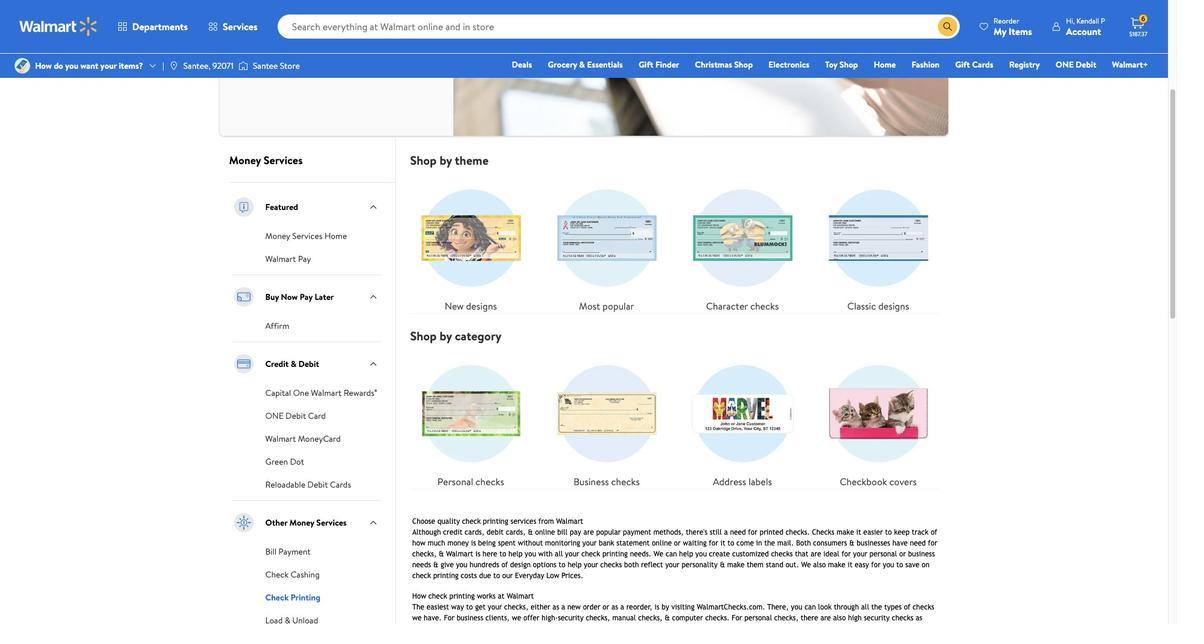 Task type: describe. For each thing, give the bounding box(es) containing it.
grocery & essentials
[[548, 59, 623, 71]]

one debit link
[[1050, 58, 1102, 71]]

debit for one debit card
[[286, 410, 306, 422]]

your
[[100, 60, 117, 72]]

grocery & essentials link
[[542, 58, 628, 71]]

walmart+
[[1112, 59, 1148, 71]]

personal checks link
[[410, 353, 532, 489]]

& for grocery
[[579, 59, 585, 71]]

& for credit
[[291, 358, 297, 370]]

my
[[994, 24, 1007, 38]]

moneycard
[[298, 433, 341, 445]]

later
[[315, 291, 334, 303]]

shop left theme
[[410, 152, 437, 168]]

debit up one
[[299, 358, 319, 370]]

money for money services home
[[265, 230, 290, 242]]

0 horizontal spatial cards
[[330, 479, 351, 491]]

christmas shop link
[[690, 58, 758, 71]]

gift cards
[[956, 59, 994, 71]]

affirm link
[[265, 319, 289, 332]]

gift for gift finder
[[639, 59, 654, 71]]

checkbook
[[840, 475, 887, 488]]

shop by category
[[410, 328, 502, 344]]

buy now pay later
[[265, 291, 334, 303]]

services up walmart pay link
[[292, 230, 323, 242]]

6
[[1142, 13, 1146, 24]]

0 horizontal spatial home
[[325, 230, 347, 242]]

Walmart Site-Wide search field
[[278, 14, 960, 39]]

$187.37
[[1130, 30, 1148, 38]]

green
[[265, 456, 288, 468]]

checkbook covers
[[840, 475, 917, 488]]

popular
[[603, 299, 634, 313]]

other money services image
[[232, 511, 256, 535]]

address labels link
[[682, 353, 803, 489]]

p
[[1101, 15, 1105, 26]]

electronics
[[769, 59, 810, 71]]

card
[[308, 410, 326, 422]]

checkbook covers link
[[818, 353, 939, 489]]

reloadable
[[265, 479, 306, 491]]

money services home link
[[265, 229, 347, 242]]

do
[[54, 60, 63, 72]]

classic designs
[[848, 299, 909, 313]]

personal
[[438, 475, 473, 488]]

gift cards link
[[950, 58, 999, 71]]

new designs link
[[410, 177, 532, 313]]

category
[[455, 328, 502, 344]]

registry
[[1009, 59, 1040, 71]]

check cashing link
[[265, 567, 320, 581]]

 image for santee store
[[238, 60, 248, 72]]

green dot link
[[265, 454, 304, 468]]

christmas
[[695, 59, 732, 71]]

money services
[[229, 153, 303, 168]]

hi, kendall p account
[[1066, 15, 1105, 38]]

services inside popup button
[[223, 20, 258, 33]]

walmart image
[[19, 17, 98, 36]]

walmart for walmart moneycard
[[265, 433, 296, 445]]

1 horizontal spatial cards
[[972, 59, 994, 71]]

you
[[65, 60, 78, 72]]

money services home
[[265, 230, 347, 242]]

most popular
[[579, 299, 634, 313]]

featured
[[265, 201, 298, 213]]

grocery
[[548, 59, 577, 71]]

cashing
[[291, 569, 320, 581]]

designs for new designs
[[466, 299, 497, 313]]

gift finder
[[639, 59, 679, 71]]

one debit card
[[265, 410, 326, 422]]

theme
[[455, 152, 489, 168]]

walmart pay
[[265, 253, 311, 265]]

walmart moneycard
[[265, 433, 341, 445]]

gift for gift cards
[[956, 59, 970, 71]]

santee
[[253, 60, 278, 72]]

departments button
[[107, 12, 198, 41]]

shop by theme
[[410, 152, 489, 168]]

capital one walmart rewards® link
[[265, 386, 377, 399]]

dot
[[290, 456, 304, 468]]

affirm
[[265, 320, 289, 332]]

items
[[1009, 24, 1032, 38]]

check cashing
[[265, 569, 320, 581]]

santee,
[[183, 60, 211, 72]]

personal checks
[[438, 475, 504, 488]]

covers
[[890, 475, 917, 488]]

most
[[579, 299, 600, 313]]

address labels
[[713, 475, 772, 488]]

christmas shop
[[695, 59, 753, 71]]

character checks
[[706, 299, 779, 313]]

character
[[706, 299, 748, 313]]

buy
[[265, 291, 279, 303]]

business
[[574, 475, 609, 488]]



Task type: locate. For each thing, give the bounding box(es) containing it.
 image for how do you want your items?
[[14, 58, 30, 74]]

new
[[445, 299, 464, 313]]

shop inside toy shop link
[[840, 59, 858, 71]]

list for shop by theme
[[403, 168, 946, 313]]

toy shop
[[825, 59, 858, 71]]

deals link
[[507, 58, 538, 71]]

1 horizontal spatial gift
[[956, 59, 970, 71]]

other
[[265, 517, 288, 529]]

0 vertical spatial cards
[[972, 59, 994, 71]]

1 by from the top
[[440, 152, 452, 168]]

search icon image
[[943, 22, 953, 31]]

services button
[[198, 12, 268, 41]]

cards left registry
[[972, 59, 994, 71]]

1 vertical spatial pay
[[300, 291, 313, 303]]

check
[[265, 569, 289, 581], [265, 591, 289, 604]]

0 vertical spatial pay
[[298, 253, 311, 265]]

2 check from the top
[[265, 591, 289, 604]]

kendall
[[1077, 15, 1099, 26]]

pay
[[298, 253, 311, 265], [300, 291, 313, 303]]

1 vertical spatial money
[[265, 230, 290, 242]]

 image left how
[[14, 58, 30, 74]]

capital
[[265, 387, 291, 399]]

credit & debit
[[265, 358, 319, 370]]

walmart up green dot link
[[265, 433, 296, 445]]

checks right personal
[[476, 475, 504, 488]]

services down reloadable debit cards
[[316, 517, 347, 529]]

shop right toy
[[840, 59, 858, 71]]

0 horizontal spatial &
[[291, 358, 297, 370]]

buy now pay later image
[[232, 285, 256, 309]]

checks right business
[[611, 475, 640, 488]]

2 vertical spatial money
[[290, 517, 314, 529]]

services
[[223, 20, 258, 33], [264, 153, 303, 168], [292, 230, 323, 242], [316, 517, 347, 529]]

reorder my items
[[994, 15, 1032, 38]]

list containing new designs
[[403, 168, 946, 313]]

checks right character
[[750, 299, 779, 313]]

1 horizontal spatial designs
[[878, 299, 909, 313]]

shop inside christmas shop link
[[734, 59, 753, 71]]

gift
[[639, 59, 654, 71], [956, 59, 970, 71]]

walmart down money services home
[[265, 253, 296, 265]]

0 horizontal spatial checks
[[476, 475, 504, 488]]

checks for character checks
[[750, 299, 779, 313]]

check inside "link"
[[265, 569, 289, 581]]

0 vertical spatial &
[[579, 59, 585, 71]]

0 horizontal spatial designs
[[466, 299, 497, 313]]

1 horizontal spatial home
[[874, 59, 896, 71]]

store
[[280, 60, 300, 72]]

one debit
[[1056, 59, 1097, 71]]

character checks link
[[682, 177, 803, 313]]

check for check cashing
[[265, 569, 289, 581]]

|
[[162, 60, 164, 72]]

shop right christmas
[[734, 59, 753, 71]]

home link
[[868, 58, 902, 71]]

one down account
[[1056, 59, 1074, 71]]

account
[[1066, 24, 1101, 38]]

2 horizontal spatial  image
[[238, 60, 248, 72]]

0 vertical spatial walmart
[[265, 253, 296, 265]]

fashion
[[912, 59, 940, 71]]

list for shop by category
[[403, 343, 946, 489]]

2 list from the top
[[403, 343, 946, 489]]

1 horizontal spatial  image
[[169, 61, 179, 71]]

92071
[[213, 60, 234, 72]]

0 horizontal spatial gift
[[639, 59, 654, 71]]

0 vertical spatial one
[[1056, 59, 1074, 71]]

0 vertical spatial by
[[440, 152, 452, 168]]

debit for one debit
[[1076, 59, 1097, 71]]

1 vertical spatial list
[[403, 343, 946, 489]]

walmart+ link
[[1107, 58, 1154, 71]]

shop left category
[[410, 328, 437, 344]]

reloadable debit cards link
[[265, 477, 351, 491]]

1 vertical spatial home
[[325, 230, 347, 242]]

toy shop link
[[820, 58, 864, 71]]

check down bill
[[265, 569, 289, 581]]

 image
[[14, 58, 30, 74], [238, 60, 248, 72], [169, 61, 179, 71]]

santee store
[[253, 60, 300, 72]]

cards
[[972, 59, 994, 71], [330, 479, 351, 491]]

Search search field
[[278, 14, 960, 39]]

pay down money services home
[[298, 253, 311, 265]]

0 vertical spatial list
[[403, 168, 946, 313]]

1 horizontal spatial one
[[1056, 59, 1074, 71]]

1 vertical spatial cards
[[330, 479, 351, 491]]

money right other
[[290, 517, 314, 529]]

checks for business checks
[[611, 475, 640, 488]]

classic
[[848, 299, 876, 313]]

designs for classic designs
[[878, 299, 909, 313]]

check down check cashing
[[265, 591, 289, 604]]

reorder
[[994, 15, 1019, 26]]

credit & debit image
[[232, 352, 256, 376]]

by for theme
[[440, 152, 452, 168]]

departments
[[132, 20, 188, 33]]

designs right the new
[[466, 299, 497, 313]]

how do you want your items?
[[35, 60, 143, 72]]

reloadable debit cards
[[265, 479, 351, 491]]

business checks
[[574, 475, 640, 488]]

check printing
[[265, 591, 321, 604]]

1 vertical spatial by
[[440, 328, 452, 344]]

money for money services
[[229, 153, 261, 168]]

1 horizontal spatial &
[[579, 59, 585, 71]]

1 designs from the left
[[466, 299, 497, 313]]

2 horizontal spatial checks
[[750, 299, 779, 313]]

checks for personal checks
[[476, 475, 504, 488]]

walmart for walmart pay
[[265, 253, 296, 265]]

one for one debit card
[[265, 410, 284, 422]]

by left theme
[[440, 152, 452, 168]]

2 vertical spatial walmart
[[265, 433, 296, 445]]

toy
[[825, 59, 838, 71]]

one for one debit
[[1056, 59, 1074, 71]]

debit left card
[[286, 410, 306, 422]]

 image right the |
[[169, 61, 179, 71]]

debit down account
[[1076, 59, 1097, 71]]

1 vertical spatial &
[[291, 358, 297, 370]]

2 gift from the left
[[956, 59, 970, 71]]

0 vertical spatial home
[[874, 59, 896, 71]]

other money services
[[265, 517, 347, 529]]

walmart up card
[[311, 387, 342, 399]]

items?
[[119, 60, 143, 72]]

by
[[440, 152, 452, 168], [440, 328, 452, 344]]

gift right fashion
[[956, 59, 970, 71]]

0 horizontal spatial  image
[[14, 58, 30, 74]]

credit
[[265, 358, 289, 370]]

registry link
[[1004, 58, 1046, 71]]

fashion link
[[906, 58, 945, 71]]

0 horizontal spatial one
[[265, 410, 284, 422]]

shop
[[734, 59, 753, 71], [840, 59, 858, 71], [410, 152, 437, 168], [410, 328, 437, 344]]

new designs
[[445, 299, 497, 313]]

6 $187.37
[[1130, 13, 1148, 38]]

& right "grocery"
[[579, 59, 585, 71]]

list
[[403, 168, 946, 313], [403, 343, 946, 489]]

classic designs link
[[818, 177, 939, 313]]

 image right 92071
[[238, 60, 248, 72]]

featured image
[[232, 195, 256, 219]]

check for check printing
[[265, 591, 289, 604]]

one down capital
[[265, 410, 284, 422]]

by for category
[[440, 328, 452, 344]]

bill
[[265, 546, 277, 558]]

1 check from the top
[[265, 569, 289, 581]]

electronics link
[[763, 58, 815, 71]]

services up 92071
[[223, 20, 258, 33]]

1 horizontal spatial checks
[[611, 475, 640, 488]]

home
[[874, 59, 896, 71], [325, 230, 347, 242]]

pay right now
[[300, 291, 313, 303]]

by down the new
[[440, 328, 452, 344]]

santee, 92071
[[183, 60, 234, 72]]

capital one walmart rewards®
[[265, 387, 377, 399]]

hi,
[[1066, 15, 1075, 26]]

1 vertical spatial walmart
[[311, 387, 342, 399]]

how
[[35, 60, 52, 72]]

money up the featured icon
[[229, 153, 261, 168]]

one
[[293, 387, 309, 399]]

debit for reloadable debit cards
[[308, 479, 328, 491]]

pay inside walmart pay link
[[298, 253, 311, 265]]

address
[[713, 475, 746, 488]]

business checks link
[[546, 353, 667, 489]]

bill payment
[[265, 546, 311, 558]]

 image for santee, 92071
[[169, 61, 179, 71]]

2 designs from the left
[[878, 299, 909, 313]]

1 gift from the left
[[639, 59, 654, 71]]

one debit card link
[[265, 409, 326, 422]]

services up featured
[[264, 153, 303, 168]]

walmart pay link
[[265, 252, 311, 265]]

cards down moneycard
[[330, 479, 351, 491]]

1 vertical spatial check
[[265, 591, 289, 604]]

deals
[[512, 59, 532, 71]]

finder
[[656, 59, 679, 71]]

bill payment link
[[265, 544, 311, 558]]

& right credit
[[291, 358, 297, 370]]

rewards®
[[344, 387, 377, 399]]

labels
[[749, 475, 772, 488]]

0 vertical spatial check
[[265, 569, 289, 581]]

designs right classic at the right
[[878, 299, 909, 313]]

1 vertical spatial one
[[265, 410, 284, 422]]

money up walmart pay link
[[265, 230, 290, 242]]

0 vertical spatial money
[[229, 153, 261, 168]]

debit
[[1076, 59, 1097, 71], [299, 358, 319, 370], [286, 410, 306, 422], [308, 479, 328, 491]]

list containing personal checks
[[403, 343, 946, 489]]

2 by from the top
[[440, 328, 452, 344]]

gift left finder at the right
[[639, 59, 654, 71]]

debit right reloadable
[[308, 479, 328, 491]]

1 list from the top
[[403, 168, 946, 313]]



Task type: vqa. For each thing, say whether or not it's contained in the screenshot.
the leftmost 3
no



